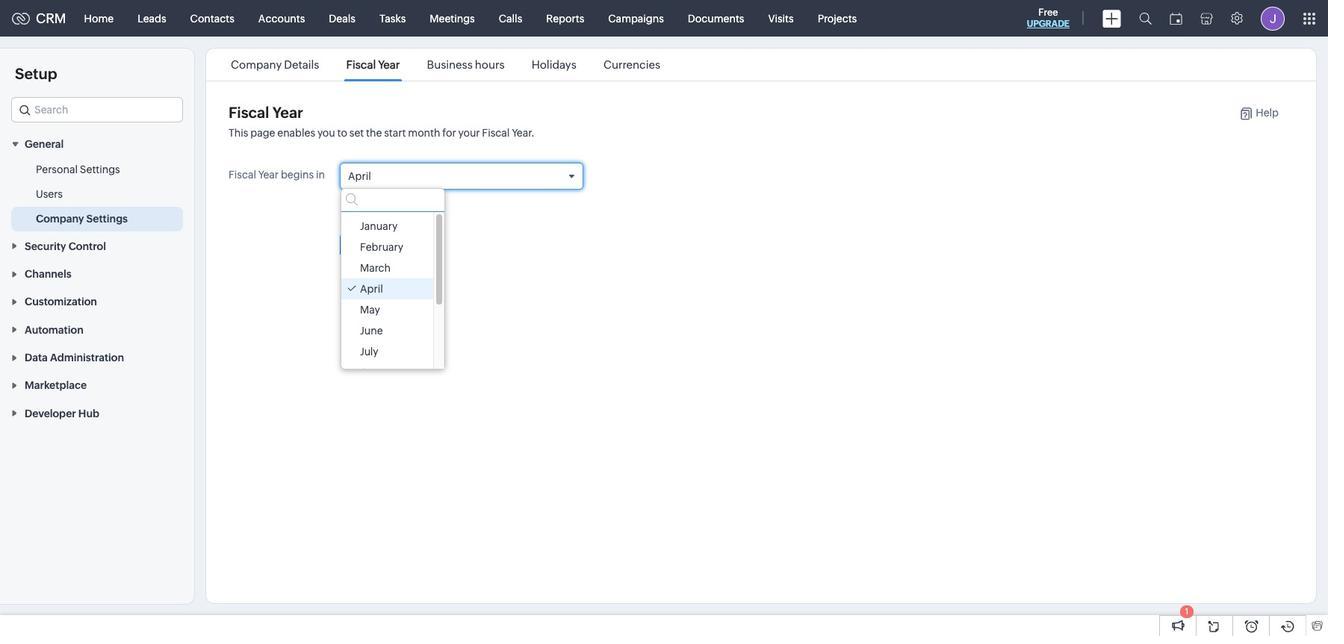 Task type: describe. For each thing, give the bounding box(es) containing it.
march
[[360, 262, 391, 274]]

year inside list
[[378, 58, 400, 71]]

company for company details
[[231, 58, 282, 71]]

calls link
[[487, 0, 534, 36]]

create menu image
[[1103, 9, 1121, 27]]

tasks
[[379, 12, 406, 24]]

search element
[[1130, 0, 1161, 37]]

1 vertical spatial april
[[360, 283, 383, 295]]

you
[[317, 127, 335, 139]]

developer hub button
[[0, 399, 194, 427]]

projects link
[[806, 0, 869, 36]]

1 vertical spatial fiscal year
[[229, 104, 303, 121]]

february
[[360, 241, 404, 253]]

help
[[1256, 107, 1279, 119]]

marketplace button
[[0, 371, 194, 399]]

business hours link
[[425, 58, 507, 71]]

set
[[350, 127, 364, 139]]

personal settings link
[[36, 162, 120, 177]]

profile image
[[1261, 6, 1285, 30]]

data administration button
[[0, 343, 194, 371]]

tree containing january
[[341, 212, 445, 383]]

page
[[250, 127, 275, 139]]

help link
[[1225, 107, 1279, 120]]

home link
[[72, 0, 126, 36]]

company details
[[231, 58, 319, 71]]

currencies link
[[601, 58, 663, 71]]

fiscal year begins in
[[229, 169, 325, 181]]

fiscal right "your"
[[482, 127, 510, 139]]

fiscal year inside list
[[346, 58, 400, 71]]

security
[[25, 240, 66, 252]]

channels button
[[0, 260, 194, 288]]

settings for personal settings
[[80, 164, 120, 176]]

the
[[366, 127, 382, 139]]

automation button
[[0, 316, 194, 343]]

security control button
[[0, 232, 194, 260]]

details
[[284, 58, 319, 71]]

meetings
[[430, 12, 475, 24]]

this
[[229, 127, 248, 139]]

data administration
[[25, 352, 124, 364]]

general button
[[0, 130, 194, 158]]

security control
[[25, 240, 106, 252]]

setup
[[15, 65, 57, 82]]

year.
[[512, 127, 535, 139]]

developer
[[25, 408, 76, 420]]

channels
[[25, 268, 71, 280]]

general
[[25, 138, 64, 150]]

free upgrade
[[1027, 7, 1070, 29]]

fiscal inside list
[[346, 58, 376, 71]]

visits link
[[756, 0, 806, 36]]

june
[[360, 325, 383, 337]]

this page enables you to set the start month for your fiscal year.
[[229, 127, 535, 139]]

july
[[360, 346, 379, 358]]

visits
[[768, 12, 794, 24]]

accounts
[[258, 12, 305, 24]]

january
[[360, 221, 398, 233]]

hours
[[475, 58, 505, 71]]

fiscal down this
[[229, 169, 256, 181]]

list containing company details
[[217, 49, 674, 81]]

calls
[[499, 12, 522, 24]]

personal
[[36, 164, 78, 176]]



Task type: locate. For each thing, give the bounding box(es) containing it.
0 vertical spatial april
[[348, 170, 371, 182]]

year
[[378, 58, 400, 71], [273, 104, 303, 121], [258, 169, 279, 181]]

logo image
[[12, 12, 30, 24]]

april up may
[[360, 283, 383, 295]]

None submit
[[340, 233, 393, 257]]

search image
[[1139, 12, 1152, 25]]

company details link
[[229, 58, 322, 71]]

company for company settings
[[36, 213, 84, 225]]

create menu element
[[1094, 0, 1130, 36]]

fiscal up this
[[229, 104, 269, 121]]

to
[[337, 127, 347, 139]]

0 horizontal spatial company
[[36, 213, 84, 225]]

crm
[[36, 10, 66, 26]]

1 vertical spatial settings
[[86, 213, 128, 225]]

documents link
[[676, 0, 756, 36]]

personal settings
[[36, 164, 120, 176]]

hub
[[78, 408, 99, 420]]

company settings
[[36, 213, 128, 225]]

upgrade
[[1027, 19, 1070, 29]]

April field
[[341, 164, 583, 189]]

year down tasks link
[[378, 58, 400, 71]]

data
[[25, 352, 48, 364]]

april inside april field
[[348, 170, 371, 182]]

start
[[384, 127, 406, 139]]

april
[[348, 170, 371, 182], [360, 283, 383, 295]]

2 vertical spatial year
[[258, 169, 279, 181]]

settings
[[80, 164, 120, 176], [86, 213, 128, 225]]

customization button
[[0, 288, 194, 316]]

company settings link
[[36, 212, 128, 227]]

settings down general dropdown button
[[80, 164, 120, 176]]

company inside company settings link
[[36, 213, 84, 225]]

0 vertical spatial settings
[[80, 164, 120, 176]]

0 vertical spatial fiscal year
[[346, 58, 400, 71]]

deals
[[329, 12, 356, 24]]

enables
[[277, 127, 315, 139]]

administration
[[50, 352, 124, 364]]

None search field
[[341, 189, 445, 212]]

list
[[217, 49, 674, 81]]

company left details
[[231, 58, 282, 71]]

company
[[231, 58, 282, 71], [36, 213, 84, 225]]

1 vertical spatial company
[[36, 213, 84, 225]]

company inside list
[[231, 58, 282, 71]]

crm link
[[12, 10, 66, 26]]

1
[[1186, 607, 1189, 616]]

your
[[458, 127, 480, 139]]

customization
[[25, 296, 97, 308]]

tree
[[341, 212, 445, 383]]

fiscal year up the page
[[229, 104, 303, 121]]

settings up security control dropdown button on the left top
[[86, 213, 128, 225]]

for
[[443, 127, 456, 139]]

in
[[316, 169, 325, 181]]

reports link
[[534, 0, 596, 36]]

may
[[360, 304, 380, 316]]

campaigns
[[608, 12, 664, 24]]

month
[[408, 127, 440, 139]]

tasks link
[[368, 0, 418, 36]]

0 vertical spatial company
[[231, 58, 282, 71]]

0 vertical spatial year
[[378, 58, 400, 71]]

1 horizontal spatial fiscal year
[[346, 58, 400, 71]]

fiscal
[[346, 58, 376, 71], [229, 104, 269, 121], [482, 127, 510, 139], [229, 169, 256, 181]]

free
[[1039, 7, 1058, 18]]

meetings link
[[418, 0, 487, 36]]

year left begins
[[258, 169, 279, 181]]

holidays
[[532, 58, 577, 71]]

fiscal down deals
[[346, 58, 376, 71]]

0 horizontal spatial fiscal year
[[229, 104, 303, 121]]

profile element
[[1252, 0, 1294, 36]]

accounts link
[[246, 0, 317, 36]]

begins
[[281, 169, 314, 181]]

fiscal year
[[346, 58, 400, 71], [229, 104, 303, 121]]

projects
[[818, 12, 857, 24]]

fiscal year link
[[344, 58, 402, 71]]

august
[[360, 367, 395, 379]]

documents
[[688, 12, 745, 24]]

None field
[[11, 97, 183, 123]]

reports
[[546, 12, 584, 24]]

year up enables
[[273, 104, 303, 121]]

automation
[[25, 324, 83, 336]]

contacts
[[190, 12, 234, 24]]

Search text field
[[12, 98, 182, 122]]

calendar image
[[1170, 12, 1183, 24]]

campaigns link
[[596, 0, 676, 36]]

1 horizontal spatial company
[[231, 58, 282, 71]]

business hours
[[427, 58, 505, 71]]

users link
[[36, 187, 63, 202]]

home
[[84, 12, 114, 24]]

control
[[68, 240, 106, 252]]

company down users link
[[36, 213, 84, 225]]

marketplace
[[25, 380, 87, 392]]

fiscal year down tasks link
[[346, 58, 400, 71]]

leads link
[[126, 0, 178, 36]]

business
[[427, 58, 473, 71]]

general region
[[0, 158, 194, 232]]

developer hub
[[25, 408, 99, 420]]

users
[[36, 189, 63, 200]]

settings for company settings
[[86, 213, 128, 225]]

currencies
[[604, 58, 661, 71]]

1 vertical spatial year
[[273, 104, 303, 121]]

leads
[[138, 12, 166, 24]]

contacts link
[[178, 0, 246, 36]]

april right in
[[348, 170, 371, 182]]

holidays link
[[529, 58, 579, 71]]

deals link
[[317, 0, 368, 36]]



Task type: vqa. For each thing, say whether or not it's contained in the screenshot.
$ for Expected Revenue
no



